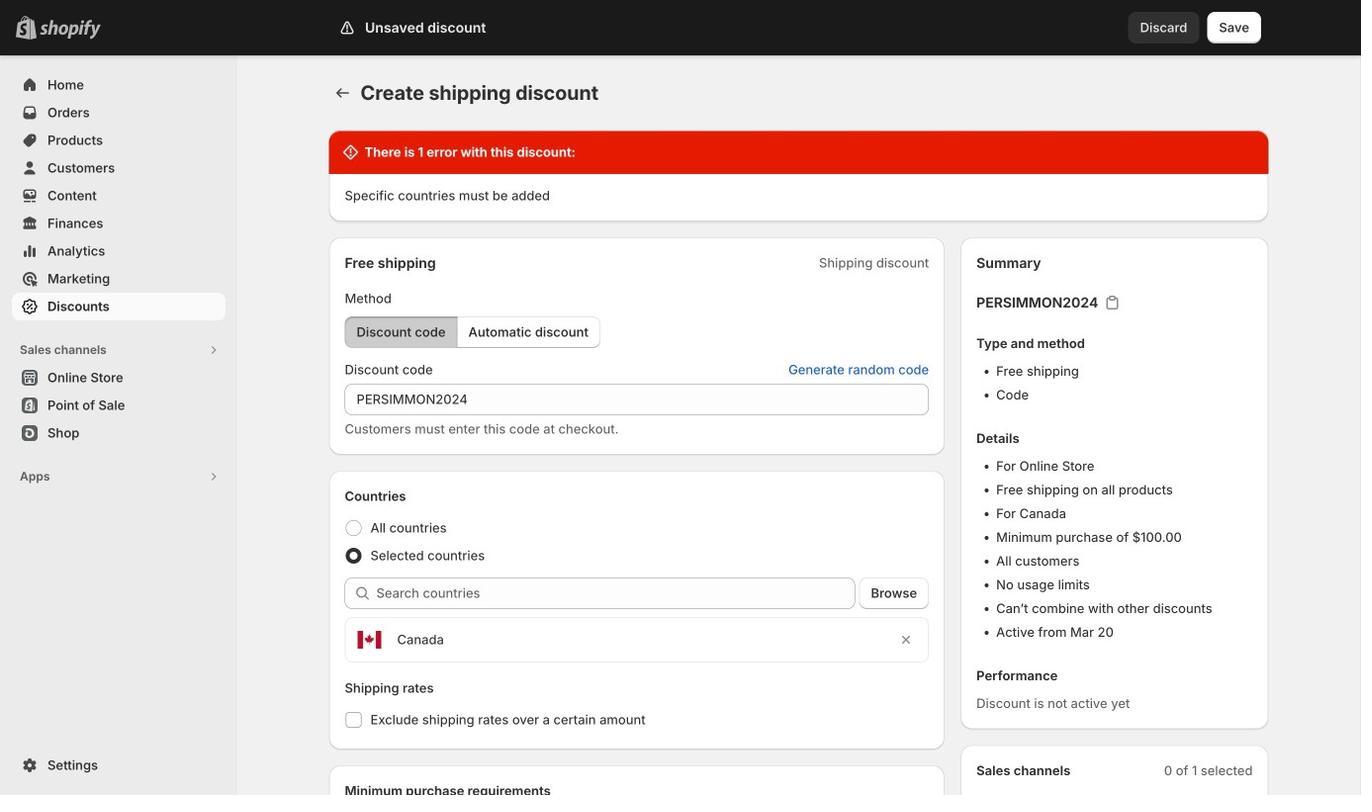 Task type: locate. For each thing, give the bounding box(es) containing it.
None text field
[[345, 384, 930, 416]]

Search countries text field
[[377, 578, 856, 610]]



Task type: vqa. For each thing, say whether or not it's contained in the screenshot.
Sessions's SESSIONS
no



Task type: describe. For each thing, give the bounding box(es) containing it.
shopify image
[[40, 20, 101, 39]]



